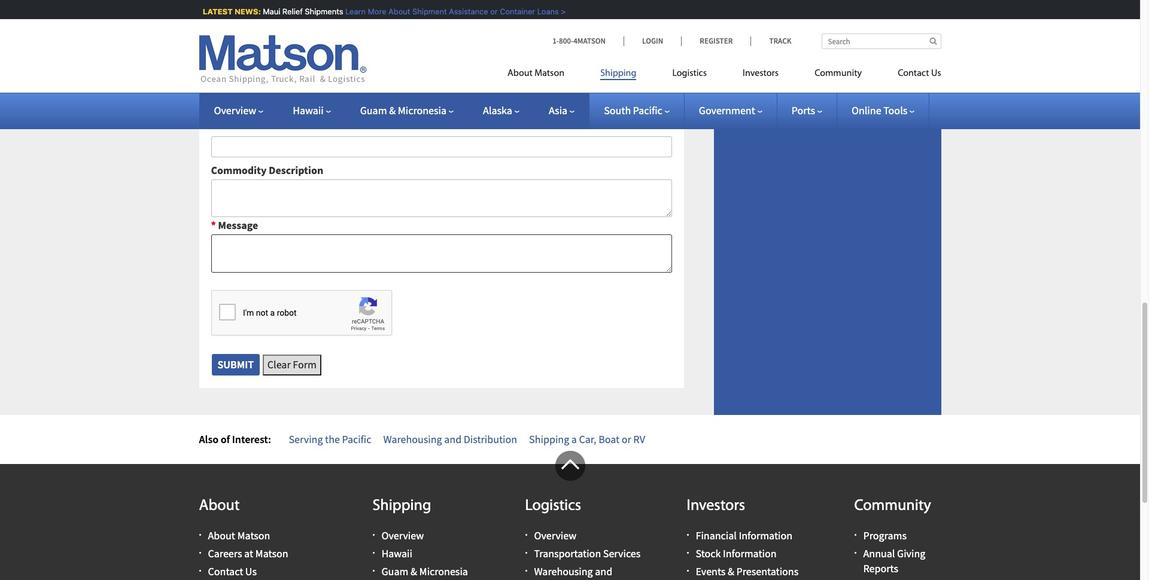 Task type: describe. For each thing, give the bounding box(es) containing it.
relief
[[281, 7, 302, 16]]

2 vertical spatial matson
[[255, 547, 288, 561]]

investors link
[[725, 63, 797, 87]]

>
[[560, 7, 565, 16]]

overview transportation services warehousing and distribution
[[535, 529, 641, 581]]

maui
[[262, 7, 279, 16]]

freight for freight destination
[[211, 116, 245, 130]]

programs link
[[864, 529, 907, 543]]

serving the pacific
[[289, 433, 372, 447]]

blue matson logo with ocean, shipping, truck, rail and logistics written beneath it. image
[[199, 35, 367, 84]]

careers
[[208, 547, 242, 561]]

asia link
[[549, 104, 575, 117]]

0 vertical spatial or
[[489, 7, 497, 16]]

matson for about matson careers at matson contact us
[[237, 529, 270, 543]]

register link
[[682, 36, 751, 46]]

1-800-4matson
[[553, 36, 606, 46]]

Commodity Description text field
[[211, 41, 672, 62]]

about matson link for shipping link
[[508, 63, 583, 87]]

at
[[244, 547, 253, 561]]

description
[[269, 163, 324, 177]]

services
[[604, 547, 641, 561]]

1-
[[553, 36, 559, 46]]

0 vertical spatial guam
[[360, 104, 387, 117]]

community link
[[797, 63, 880, 87]]

0 horizontal spatial &
[[389, 104, 396, 117]]

destination
[[247, 116, 302, 130]]

overview link for logistics
[[535, 529, 577, 543]]

0 vertical spatial distribution
[[464, 433, 517, 447]]

logistics inside the top menu navigation
[[673, 69, 707, 78]]

warehousing inside "overview transportation services warehousing and distribution"
[[535, 565, 593, 579]]

assistance
[[448, 7, 487, 16]]

container
[[499, 7, 534, 16]]

about for about
[[199, 499, 240, 515]]

track
[[770, 36, 792, 46]]

alaska link
[[483, 104, 520, 117]]

0 vertical spatial pacific
[[633, 104, 663, 117]]

about for about matson
[[508, 69, 533, 78]]

0 vertical spatial warehousing and distribution link
[[384, 433, 517, 447]]

1-800-4matson link
[[553, 36, 624, 46]]

serving the pacific link
[[289, 433, 372, 447]]

distribution inside "overview transportation services warehousing and distribution"
[[535, 580, 588, 581]]

rv
[[634, 433, 646, 447]]

micronesia inside overview hawaii guam & micronesia
[[420, 565, 468, 579]]

contact us
[[898, 69, 942, 78]]

about matson careers at matson contact us
[[208, 529, 288, 579]]

shipping inside 'footer'
[[373, 499, 431, 515]]

guam inside overview hawaii guam & micronesia
[[382, 565, 409, 579]]

*
[[211, 219, 216, 233]]

0 horizontal spatial overview
[[214, 104, 256, 117]]

online tools link
[[852, 104, 915, 117]]

800-
[[559, 36, 574, 46]]

stock
[[696, 547, 721, 561]]

south
[[604, 104, 631, 117]]

learn more about shipment assistance or container loans > link
[[344, 7, 565, 16]]

hawaii link for shipping the overview link the guam & micronesia link
[[382, 547, 413, 561]]

boat
[[599, 433, 620, 447]]

transportation
[[535, 547, 601, 561]]

stock information link
[[696, 547, 777, 561]]

login link
[[624, 36, 682, 46]]

hawaii inside overview hawaii guam & micronesia
[[382, 547, 413, 561]]

shipments
[[304, 7, 342, 16]]

ports
[[792, 104, 816, 117]]

reports
[[864, 562, 899, 576]]

1 vertical spatial pacific
[[342, 433, 372, 447]]

of
[[221, 433, 230, 447]]

0 vertical spatial hawaii
[[293, 104, 324, 117]]

interest:
[[232, 433, 271, 447]]

Search search field
[[822, 34, 942, 49]]

track link
[[751, 36, 792, 46]]

us inside contact us "link"
[[932, 69, 942, 78]]

about matson
[[508, 69, 565, 78]]

1 vertical spatial information
[[723, 547, 777, 561]]

shipping a car, boat or rv
[[529, 433, 646, 447]]

message
[[218, 219, 258, 233]]

hawaii link for the guam & micronesia link corresponding to left the overview link
[[293, 104, 331, 117]]

investors inside the top menu navigation
[[743, 69, 779, 78]]

login
[[643, 36, 664, 46]]

annual
[[864, 547, 896, 561]]

origin
[[247, 68, 277, 82]]

also of interest:
[[199, 433, 271, 447]]

serving
[[289, 433, 323, 447]]

government link
[[699, 104, 763, 117]]

freight destination
[[211, 116, 302, 130]]

commodity
[[211, 163, 267, 177]]

about matson link for careers at matson link at the left bottom of page
[[208, 529, 270, 543]]

also
[[199, 433, 219, 447]]

events & presentations link
[[696, 565, 799, 579]]

logistics link
[[655, 63, 725, 87]]

overview for logistics
[[535, 529, 577, 543]]

car,
[[579, 433, 597, 447]]

alaska
[[483, 104, 513, 117]]

4matson
[[574, 36, 606, 46]]

backtop image
[[555, 452, 585, 482]]

commodity description
[[211, 163, 324, 177]]

1 vertical spatial or
[[622, 433, 632, 447]]

latest news: maui relief shipments learn more about shipment assistance or container loans >
[[202, 7, 565, 16]]

south pacific
[[604, 104, 663, 117]]



Task type: locate. For each thing, give the bounding box(es) containing it.
0 horizontal spatial warehousing and distribution link
[[384, 433, 517, 447]]

top menu navigation
[[508, 63, 942, 87]]

1 vertical spatial contact us link
[[208, 565, 257, 579]]

pacific right the
[[342, 433, 372, 447]]

register
[[700, 36, 733, 46]]

matson up the at
[[237, 529, 270, 543]]

contact down careers
[[208, 565, 243, 579]]

matson down 1-
[[535, 69, 565, 78]]

0 vertical spatial freight
[[211, 68, 245, 82]]

and
[[445, 433, 462, 447], [595, 565, 613, 579]]

1 vertical spatial logistics
[[526, 499, 582, 515]]

footer
[[0, 452, 1141, 581]]

freight left destination
[[211, 116, 245, 130]]

1 vertical spatial hawaii
[[382, 547, 413, 561]]

or left rv
[[622, 433, 632, 447]]

south pacific link
[[604, 104, 670, 117]]

0 horizontal spatial contact us link
[[208, 565, 257, 579]]

logistics down backtop 'image'
[[526, 499, 582, 515]]

section
[[699, 0, 957, 415]]

2 horizontal spatial overview link
[[535, 529, 577, 543]]

2 horizontal spatial shipping
[[601, 69, 637, 78]]

more
[[367, 7, 385, 16]]

1 horizontal spatial warehousing
[[535, 565, 593, 579]]

0 horizontal spatial us
[[245, 565, 257, 579]]

1 vertical spatial matson
[[237, 529, 270, 543]]

community inside 'footer'
[[855, 499, 932, 515]]

0 vertical spatial and
[[445, 433, 462, 447]]

2 vertical spatial shipping
[[373, 499, 431, 515]]

0 horizontal spatial shipping
[[373, 499, 431, 515]]

about
[[388, 7, 409, 16], [508, 69, 533, 78], [199, 499, 240, 515], [208, 529, 235, 543]]

1 horizontal spatial &
[[411, 565, 417, 579]]

overview inside "overview transportation services warehousing and distribution"
[[535, 529, 577, 543]]

warehousing and distribution
[[384, 433, 517, 447]]

1 vertical spatial freight
[[211, 116, 245, 130]]

0 horizontal spatial and
[[445, 433, 462, 447]]

overview link
[[214, 104, 264, 117], [382, 529, 424, 543], [535, 529, 577, 543]]

about for about matson careers at matson contact us
[[208, 529, 235, 543]]

1 horizontal spatial logistics
[[673, 69, 707, 78]]

shipping up overview hawaii guam & micronesia
[[373, 499, 431, 515]]

matson
[[535, 69, 565, 78], [237, 529, 270, 543], [255, 547, 288, 561]]

contact
[[898, 69, 930, 78], [208, 565, 243, 579]]

1 vertical spatial shipping
[[529, 433, 570, 447]]

1 horizontal spatial pacific
[[633, 104, 663, 117]]

financial
[[696, 529, 737, 543]]

1 horizontal spatial hawaii link
[[382, 547, 413, 561]]

contact us link down careers
[[208, 565, 257, 579]]

0 vertical spatial matson
[[535, 69, 565, 78]]

& inside financial information stock information events & presentations
[[728, 565, 735, 579]]

0 vertical spatial investors
[[743, 69, 779, 78]]

0 horizontal spatial overview link
[[214, 104, 264, 117]]

about matson link
[[508, 63, 583, 87], [208, 529, 270, 543]]

1 horizontal spatial about matson link
[[508, 63, 583, 87]]

financial information stock information events & presentations
[[696, 529, 799, 579]]

1 horizontal spatial distribution
[[535, 580, 588, 581]]

logistics
[[673, 69, 707, 78], [526, 499, 582, 515]]

pacific right south
[[633, 104, 663, 117]]

guam & micronesia link for shipping the overview link
[[382, 565, 468, 579]]

2 horizontal spatial overview
[[535, 529, 577, 543]]

1 vertical spatial and
[[595, 565, 613, 579]]

us down the at
[[245, 565, 257, 579]]

0 horizontal spatial hawaii link
[[293, 104, 331, 117]]

0 vertical spatial guam & micronesia link
[[360, 104, 454, 117]]

1 vertical spatial about matson link
[[208, 529, 270, 543]]

overview
[[214, 104, 256, 117], [382, 529, 424, 543], [535, 529, 577, 543]]

online
[[852, 104, 882, 117]]

1 horizontal spatial overview
[[382, 529, 424, 543]]

overview for shipping
[[382, 529, 424, 543]]

or
[[489, 7, 497, 16], [622, 433, 632, 447]]

financial information link
[[696, 529, 793, 543]]

shipping left a
[[529, 433, 570, 447]]

logistics inside 'footer'
[[526, 499, 582, 515]]

1 horizontal spatial us
[[932, 69, 942, 78]]

information up events & presentations link
[[723, 547, 777, 561]]

0 horizontal spatial logistics
[[526, 499, 582, 515]]

us inside about matson careers at matson contact us
[[245, 565, 257, 579]]

1 vertical spatial warehousing and distribution link
[[535, 565, 613, 581]]

about inside about matson careers at matson contact us
[[208, 529, 235, 543]]

freight left origin
[[211, 68, 245, 82]]

matson inside the top menu navigation
[[535, 69, 565, 78]]

1 horizontal spatial overview link
[[382, 529, 424, 543]]

tools
[[884, 104, 908, 117]]

ports link
[[792, 104, 823, 117]]

None text field
[[211, 89, 672, 110], [211, 180, 672, 218], [211, 235, 672, 273], [211, 89, 672, 110], [211, 180, 672, 218], [211, 235, 672, 273]]

freight origin
[[211, 68, 277, 82]]

guam
[[360, 104, 387, 117], [382, 565, 409, 579]]

0 vertical spatial about matson link
[[508, 63, 583, 87]]

1 vertical spatial guam & micronesia link
[[382, 565, 468, 579]]

contact us link up tools
[[880, 63, 942, 87]]

contact us link
[[880, 63, 942, 87], [208, 565, 257, 579]]

investors up financial
[[687, 499, 746, 515]]

0 vertical spatial shipping
[[601, 69, 637, 78]]

1 vertical spatial distribution
[[535, 580, 588, 581]]

None button
[[211, 354, 261, 376]]

0 horizontal spatial hawaii
[[293, 104, 324, 117]]

guam & micronesia link for left the overview link
[[360, 104, 454, 117]]

1 horizontal spatial hawaii
[[382, 547, 413, 561]]

guam & micronesia
[[360, 104, 447, 117]]

None text field
[[211, 0, 672, 15], [211, 137, 672, 158], [211, 0, 672, 15], [211, 137, 672, 158]]

contact us link inside 'footer'
[[208, 565, 257, 579]]

contact inside about matson careers at matson contact us
[[208, 565, 243, 579]]

2 horizontal spatial &
[[728, 565, 735, 579]]

0 vertical spatial micronesia
[[398, 104, 447, 117]]

* message
[[211, 219, 258, 233]]

annual giving reports link
[[864, 547, 926, 576]]

us down search 'icon'
[[932, 69, 942, 78]]

hawaii link
[[293, 104, 331, 117], [382, 547, 413, 561]]

warehousing
[[384, 433, 442, 447], [535, 565, 593, 579]]

overview link for shipping
[[382, 529, 424, 543]]

or left container
[[489, 7, 497, 16]]

logistics down register link
[[673, 69, 707, 78]]

1 vertical spatial investors
[[687, 499, 746, 515]]

0 vertical spatial warehousing
[[384, 433, 442, 447]]

investors
[[743, 69, 779, 78], [687, 499, 746, 515]]

information up stock information link
[[739, 529, 793, 543]]

shipping inside the top menu navigation
[[601, 69, 637, 78]]

None search field
[[822, 34, 942, 49]]

1 horizontal spatial shipping
[[529, 433, 570, 447]]

matson for about matson
[[535, 69, 565, 78]]

programs
[[864, 529, 907, 543]]

shipping a car, boat or rv link
[[529, 433, 646, 447]]

1 horizontal spatial warehousing and distribution link
[[535, 565, 613, 581]]

1 horizontal spatial or
[[622, 433, 632, 447]]

0 horizontal spatial about matson link
[[208, 529, 270, 543]]

0 vertical spatial us
[[932, 69, 942, 78]]

freight for freight origin
[[211, 68, 245, 82]]

latest
[[202, 7, 232, 16]]

loans
[[537, 7, 558, 16]]

the
[[325, 433, 340, 447]]

asia
[[549, 104, 568, 117]]

None reset field
[[263, 355, 321, 376]]

search image
[[930, 37, 938, 45]]

shipping link
[[583, 63, 655, 87]]

contact up tools
[[898, 69, 930, 78]]

guam & micronesia link
[[360, 104, 454, 117], [382, 565, 468, 579]]

1 vertical spatial hawaii link
[[382, 547, 413, 561]]

online tools
[[852, 104, 908, 117]]

1 horizontal spatial contact
[[898, 69, 930, 78]]

matson right the at
[[255, 547, 288, 561]]

and inside "overview transportation services warehousing and distribution"
[[595, 565, 613, 579]]

1 vertical spatial warehousing
[[535, 565, 593, 579]]

shipment
[[412, 7, 446, 16]]

0 horizontal spatial contact
[[208, 565, 243, 579]]

1 freight from the top
[[211, 68, 245, 82]]

investors inside 'footer'
[[687, 499, 746, 515]]

distribution
[[464, 433, 517, 447], [535, 580, 588, 581]]

0 vertical spatial hawaii link
[[293, 104, 331, 117]]

transportation services link
[[535, 547, 641, 561]]

programs annual giving reports
[[864, 529, 926, 576]]

freight
[[211, 68, 245, 82], [211, 116, 245, 130]]

overview hawaii guam & micronesia
[[382, 529, 468, 579]]

news:
[[234, 7, 260, 16]]

0 horizontal spatial pacific
[[342, 433, 372, 447]]

micronesia
[[398, 104, 447, 117], [420, 565, 468, 579]]

community up online
[[815, 69, 862, 78]]

email
[[211, 20, 238, 34]]

1 vertical spatial community
[[855, 499, 932, 515]]

&
[[389, 104, 396, 117], [411, 565, 417, 579], [728, 565, 735, 579]]

1 vertical spatial contact
[[208, 565, 243, 579]]

shipping up south
[[601, 69, 637, 78]]

presentations
[[737, 565, 799, 579]]

& inside overview hawaii guam & micronesia
[[411, 565, 417, 579]]

about matson link down 1-
[[508, 63, 583, 87]]

a
[[572, 433, 577, 447]]

0 vertical spatial contact
[[898, 69, 930, 78]]

pacific
[[633, 104, 663, 117], [342, 433, 372, 447]]

0 horizontal spatial or
[[489, 7, 497, 16]]

footer containing about
[[0, 452, 1141, 581]]

warehousing and distribution link inside 'footer'
[[535, 565, 613, 581]]

0 vertical spatial information
[[739, 529, 793, 543]]

0 vertical spatial contact us link
[[880, 63, 942, 87]]

giving
[[898, 547, 926, 561]]

community up programs
[[855, 499, 932, 515]]

0 vertical spatial community
[[815, 69, 862, 78]]

2 freight from the top
[[211, 116, 245, 130]]

about matson link up careers at matson link at the left bottom of page
[[208, 529, 270, 543]]

about inside the top menu navigation
[[508, 69, 533, 78]]

1 vertical spatial guam
[[382, 565, 409, 579]]

1 vertical spatial us
[[245, 565, 257, 579]]

0 horizontal spatial distribution
[[464, 433, 517, 447]]

hawaii
[[293, 104, 324, 117], [382, 547, 413, 561]]

community inside community link
[[815, 69, 862, 78]]

investors down the track link
[[743, 69, 779, 78]]

1 horizontal spatial and
[[595, 565, 613, 579]]

1 horizontal spatial contact us link
[[880, 63, 942, 87]]

careers at matson link
[[208, 547, 288, 561]]

government
[[699, 104, 756, 117]]

overview inside overview hawaii guam & micronesia
[[382, 529, 424, 543]]

contact inside "link"
[[898, 69, 930, 78]]

0 vertical spatial logistics
[[673, 69, 707, 78]]

events
[[696, 565, 726, 579]]

1 vertical spatial micronesia
[[420, 565, 468, 579]]

0 horizontal spatial warehousing
[[384, 433, 442, 447]]

learn
[[344, 7, 365, 16]]



Task type: vqa. For each thing, say whether or not it's contained in the screenshot.
left Corporate
no



